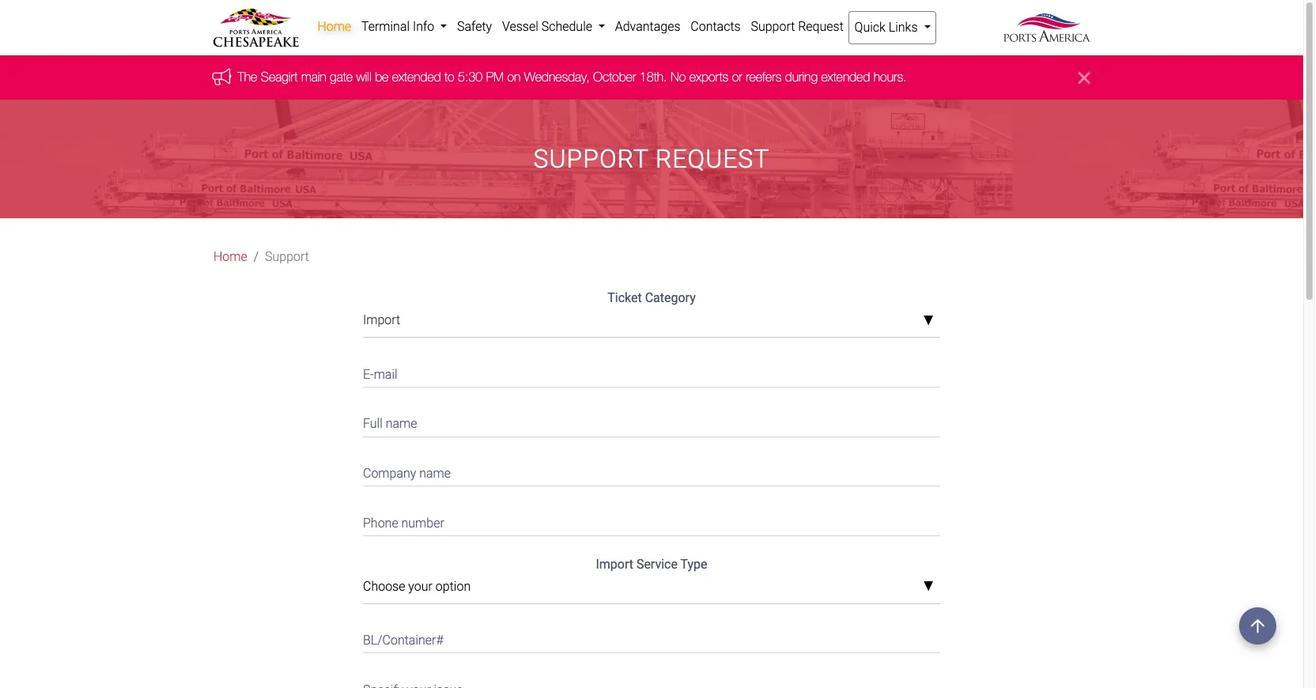 Task type: locate. For each thing, give the bounding box(es) containing it.
advantages
[[615, 19, 681, 34]]

1 vertical spatial home link
[[214, 248, 247, 267]]

the seagirt main gate will be extended to 5:30 pm on wednesday, october 18th.  no exports or reefers during extended hours. alert
[[0, 56, 1303, 100]]

import for import
[[363, 313, 400, 328]]

name right company
[[419, 466, 451, 481]]

1 vertical spatial name
[[419, 466, 451, 481]]

gate
[[330, 70, 353, 84]]

1 horizontal spatial name
[[419, 466, 451, 481]]

vessel
[[502, 19, 538, 34]]

1 vertical spatial import
[[596, 557, 633, 572]]

0 vertical spatial import
[[363, 313, 400, 328]]

bullhorn image
[[213, 68, 238, 85]]

terminal info
[[361, 19, 437, 34]]

0 horizontal spatial support
[[265, 249, 309, 264]]

extended right 'during'
[[822, 70, 871, 84]]

name
[[386, 416, 417, 431], [419, 466, 451, 481]]

seagirt
[[261, 70, 298, 84]]

type
[[681, 557, 707, 572]]

category
[[645, 291, 696, 306]]

name for company name
[[419, 466, 451, 481]]

name right full
[[386, 416, 417, 431]]

0 vertical spatial home link
[[312, 11, 356, 43]]

import for import service type
[[596, 557, 633, 572]]

import left the service
[[596, 557, 633, 572]]

0 vertical spatial ▼
[[923, 315, 934, 327]]

1 vertical spatial request
[[656, 144, 770, 174]]

0 horizontal spatial request
[[656, 144, 770, 174]]

main
[[302, 70, 327, 84]]

vessel schedule link
[[497, 11, 610, 43]]

phone
[[363, 515, 398, 530]]

bl/container#
[[363, 633, 444, 648]]

support inside support request link
[[751, 19, 795, 34]]

support
[[751, 19, 795, 34], [533, 144, 649, 174], [265, 249, 309, 264]]

support request link
[[746, 11, 849, 43]]

E-mail email field
[[363, 357, 940, 387]]

1 horizontal spatial home
[[317, 19, 351, 34]]

full name
[[363, 416, 417, 431]]

home
[[317, 19, 351, 34], [214, 249, 247, 264]]

october
[[594, 70, 636, 84]]

import
[[363, 313, 400, 328], [596, 557, 633, 572]]

on
[[508, 70, 521, 84]]

▼
[[923, 315, 934, 327], [923, 581, 934, 593]]

e-mail
[[363, 367, 397, 382]]

0 vertical spatial support request
[[751, 19, 844, 34]]

quick links link
[[849, 11, 936, 44]]

0 horizontal spatial extended
[[392, 70, 441, 84]]

request
[[798, 19, 844, 34], [656, 144, 770, 174]]

name for full name
[[386, 416, 417, 431]]

1 vertical spatial ▼
[[923, 581, 934, 593]]

support request
[[751, 19, 844, 34], [533, 144, 770, 174]]

terminal
[[361, 19, 410, 34]]

extended left to
[[392, 70, 441, 84]]

0 vertical spatial name
[[386, 416, 417, 431]]

no
[[671, 70, 686, 84]]

safety
[[457, 19, 492, 34]]

0 vertical spatial request
[[798, 19, 844, 34]]

1 horizontal spatial home link
[[312, 11, 356, 43]]

company name
[[363, 466, 451, 481]]

wednesday,
[[525, 70, 590, 84]]

be
[[375, 70, 389, 84]]

ticket
[[608, 291, 642, 306]]

the seagirt main gate will be extended to 5:30 pm on wednesday, october 18th.  no exports or reefers during extended hours.
[[238, 70, 907, 84]]

1 horizontal spatial extended
[[822, 70, 871, 84]]

0 vertical spatial support
[[751, 19, 795, 34]]

import up e-mail
[[363, 313, 400, 328]]

your
[[408, 579, 433, 594]]

1 ▼ from the top
[[923, 315, 934, 327]]

2 ▼ from the top
[[923, 581, 934, 593]]

will
[[357, 70, 372, 84]]

vessel schedule
[[502, 19, 595, 34]]

1 horizontal spatial import
[[596, 557, 633, 572]]

2 horizontal spatial support
[[751, 19, 795, 34]]

phone number
[[363, 515, 444, 530]]

0 horizontal spatial home link
[[214, 248, 247, 267]]

home link
[[312, 11, 356, 43], [214, 248, 247, 267]]

0 horizontal spatial import
[[363, 313, 400, 328]]

1 vertical spatial home
[[214, 249, 247, 264]]

e-
[[363, 367, 374, 382]]

0 horizontal spatial name
[[386, 416, 417, 431]]

1 horizontal spatial support
[[533, 144, 649, 174]]

extended
[[392, 70, 441, 84], [822, 70, 871, 84]]

terminal info link
[[356, 11, 452, 43]]

exports
[[690, 70, 729, 84]]



Task type: vqa. For each thing, say whether or not it's contained in the screenshot.
410.649.7732/16
no



Task type: describe. For each thing, give the bounding box(es) containing it.
company
[[363, 466, 416, 481]]

0 horizontal spatial home
[[214, 249, 247, 264]]

BL/Container# text field
[[363, 623, 940, 653]]

Specify your issue text field
[[363, 672, 940, 688]]

▼ for import
[[923, 315, 934, 327]]

full
[[363, 416, 383, 431]]

contacts
[[691, 19, 741, 34]]

18th.
[[640, 70, 667, 84]]

hours.
[[874, 70, 907, 84]]

1 extended from the left
[[392, 70, 441, 84]]

links
[[889, 20, 918, 35]]

choose your option
[[363, 579, 471, 594]]

contacts link
[[686, 11, 746, 43]]

Full name text field
[[363, 406, 940, 437]]

reefers
[[746, 70, 782, 84]]

to
[[445, 70, 455, 84]]

close image
[[1079, 68, 1091, 87]]

choose
[[363, 579, 405, 594]]

advantages link
[[610, 11, 686, 43]]

import service type
[[596, 557, 707, 572]]

quick links
[[855, 20, 921, 35]]

during
[[786, 70, 818, 84]]

1 vertical spatial support request
[[533, 144, 770, 174]]

5:30
[[458, 70, 483, 84]]

pm
[[486, 70, 504, 84]]

ticket category
[[608, 291, 696, 306]]

2 vertical spatial support
[[265, 249, 309, 264]]

or
[[732, 70, 743, 84]]

▼ for choose your option
[[923, 581, 934, 593]]

safety link
[[452, 11, 497, 43]]

schedule
[[541, 19, 592, 34]]

service
[[637, 557, 678, 572]]

1 horizontal spatial request
[[798, 19, 844, 34]]

the
[[238, 70, 258, 84]]

0 vertical spatial home
[[317, 19, 351, 34]]

option
[[436, 579, 471, 594]]

go to top image
[[1239, 607, 1276, 645]]

info
[[413, 19, 434, 34]]

quick
[[855, 20, 886, 35]]

2 extended from the left
[[822, 70, 871, 84]]

Company name text field
[[363, 456, 940, 486]]

1 vertical spatial support
[[533, 144, 649, 174]]

number
[[401, 515, 444, 530]]

the seagirt main gate will be extended to 5:30 pm on wednesday, october 18th.  no exports or reefers during extended hours. link
[[238, 70, 907, 84]]

mail
[[374, 367, 397, 382]]

Phone number text field
[[363, 505, 940, 536]]



